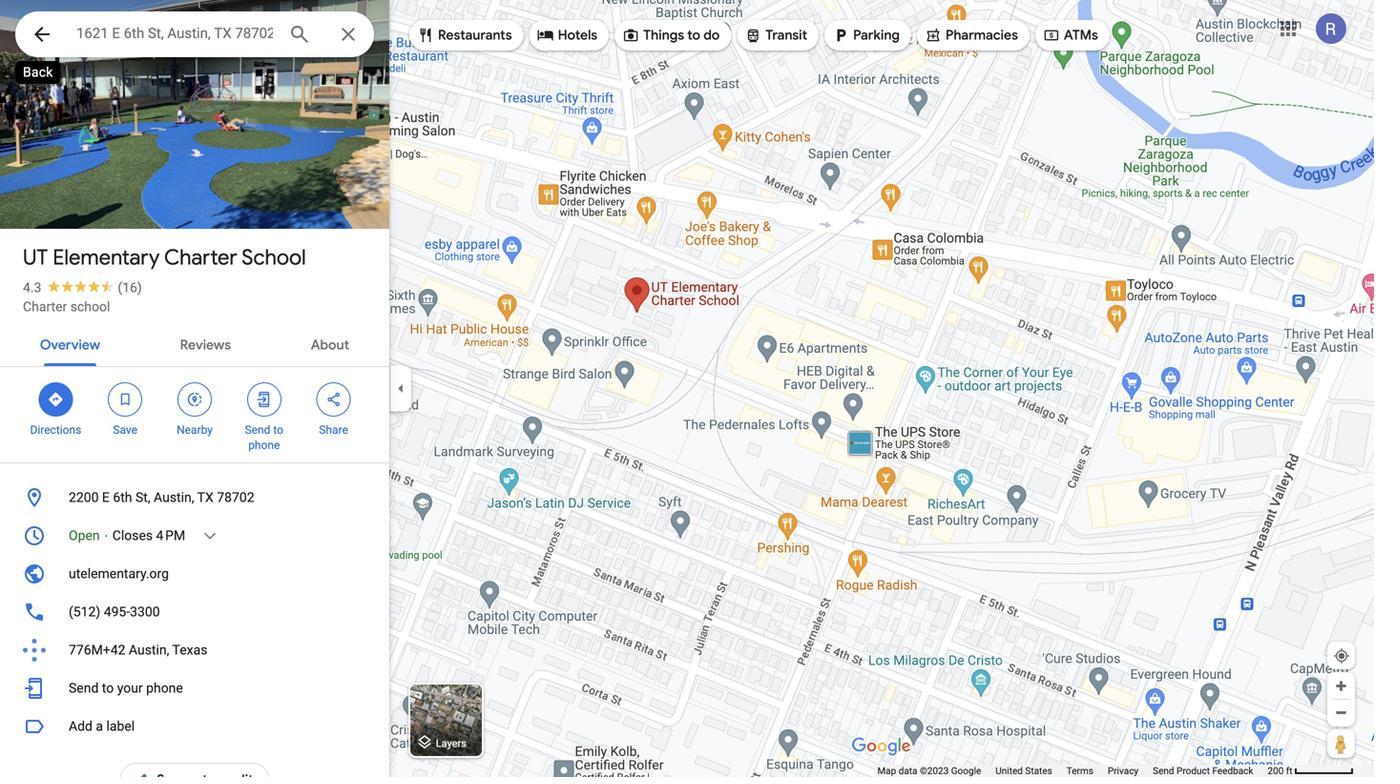Task type: locate. For each thing, give the bounding box(es) containing it.
austin, inside 'button'
[[129, 643, 169, 658]]

4.3
[[23, 280, 41, 296]]

0 vertical spatial to
[[687, 27, 700, 44]]

2200
[[69, 490, 99, 506]]

776m+42 austin, texas button
[[0, 632, 389, 670]]

actions for ut elementary charter school region
[[0, 367, 389, 463]]

show open hours for the week image
[[202, 528, 219, 545]]

information for ut elementary charter school region
[[0, 479, 389, 708]]

send down 
[[245, 424, 270, 437]]

4.3 stars image
[[41, 280, 118, 292]]

send up add
[[69, 681, 99, 697]]

footer containing map data ©2023 google
[[877, 765, 1268, 778]]


[[325, 389, 342, 410]]

overview
[[40, 337, 100, 354]]

0 vertical spatial charter
[[164, 244, 237, 271]]

1 vertical spatial send
[[69, 681, 99, 697]]

4 pm
[[156, 528, 185, 544]]

1 vertical spatial austin,
[[129, 643, 169, 658]]

0 vertical spatial austin,
[[154, 490, 194, 506]]


[[117, 389, 134, 410]]

austin, right st, at the left of page
[[154, 490, 194, 506]]

2 vertical spatial send
[[1153, 766, 1174, 777]]

about button
[[296, 321, 365, 366]]

send inside the send to phone
[[245, 424, 270, 437]]

product
[[1177, 766, 1210, 777]]

austin, down 3300 on the left bottom
[[129, 643, 169, 658]]

phone
[[248, 439, 280, 452], [146, 681, 183, 697]]

to for send to phone
[[273, 424, 283, 437]]

to
[[687, 27, 700, 44], [273, 424, 283, 437], [102, 681, 114, 697]]

save
[[113, 424, 137, 437]]

1 vertical spatial to
[[273, 424, 283, 437]]

privacy
[[1108, 766, 1138, 777]]

restaurants
[[438, 27, 512, 44]]

0 horizontal spatial send
[[69, 681, 99, 697]]

charter left school
[[164, 244, 237, 271]]


[[537, 25, 554, 46]]

1 horizontal spatial phone
[[248, 439, 280, 452]]

ut elementary charter school
[[23, 244, 306, 271]]

footer
[[877, 765, 1268, 778]]

3300
[[130, 604, 160, 620]]

1 vertical spatial phone
[[146, 681, 183, 697]]

tab list inside google maps element
[[0, 321, 389, 366]]

st,
[[135, 490, 150, 506]]

0 horizontal spatial charter
[[23, 299, 67, 315]]


[[31, 21, 53, 48]]

200 ft
[[1268, 766, 1292, 777]]

charter down 4.3
[[23, 299, 67, 315]]

parking
[[853, 27, 900, 44]]

0 horizontal spatial to
[[102, 681, 114, 697]]

austin, inside button
[[154, 490, 194, 506]]

label
[[106, 719, 135, 735]]

none field inside 1621 e 6th st, austin, tx 78702 field
[[76, 22, 273, 45]]

charter
[[164, 244, 237, 271], [23, 299, 67, 315]]

send to your phone button
[[0, 670, 389, 708]]

send for send product feedback
[[1153, 766, 1174, 777]]

to inside button
[[102, 681, 114, 697]]

austin,
[[154, 490, 194, 506], [129, 643, 169, 658]]

1 horizontal spatial to
[[273, 424, 283, 437]]

tab list containing overview
[[0, 321, 389, 366]]

to inside the send to phone
[[273, 424, 283, 437]]

to inside  things to do
[[687, 27, 700, 44]]

2 horizontal spatial to
[[687, 27, 700, 44]]


[[925, 25, 942, 46]]

send left "product" on the bottom
[[1153, 766, 1174, 777]]

7 photos
[[49, 189, 108, 207]]

share
[[319, 424, 348, 437]]

1 vertical spatial charter
[[23, 299, 67, 315]]

2 horizontal spatial send
[[1153, 766, 1174, 777]]

to for send to your phone
[[102, 681, 114, 697]]

2 vertical spatial to
[[102, 681, 114, 697]]

1 horizontal spatial send
[[245, 424, 270, 437]]

school
[[70, 299, 110, 315]]

feedback
[[1212, 766, 1253, 777]]

to left share
[[273, 424, 283, 437]]

1 horizontal spatial charter
[[164, 244, 237, 271]]

tab list
[[0, 321, 389, 366]]

to left your
[[102, 681, 114, 697]]

utelementary.org
[[69, 566, 169, 582]]


[[47, 389, 64, 410]]

0 vertical spatial send
[[245, 424, 270, 437]]

map data ©2023 google
[[877, 766, 981, 777]]

to left do
[[687, 27, 700, 44]]

16 reviews element
[[118, 280, 142, 296]]

closes
[[112, 528, 153, 544]]

show your location image
[[1333, 648, 1350, 665]]


[[186, 389, 203, 410]]

phone down 
[[248, 439, 280, 452]]

states
[[1025, 766, 1052, 777]]

atms
[[1064, 27, 1098, 44]]

add a label button
[[0, 708, 389, 746]]

495-
[[104, 604, 130, 620]]

send
[[245, 424, 270, 437], [69, 681, 99, 697], [1153, 766, 1174, 777]]

(512) 495-3300 button
[[0, 594, 389, 632]]

send product feedback
[[1153, 766, 1253, 777]]

0 horizontal spatial phone
[[146, 681, 183, 697]]

phone right your
[[146, 681, 183, 697]]

zoom out image
[[1334, 706, 1348, 720]]

send inside button
[[69, 681, 99, 697]]

None field
[[76, 22, 273, 45]]

0 vertical spatial phone
[[248, 439, 280, 452]]


[[417, 25, 434, 46]]

open ⋅ closes 4 pm
[[69, 528, 185, 544]]

send inside button
[[1153, 766, 1174, 777]]

add a label
[[69, 719, 135, 735]]

7
[[49, 189, 57, 207]]



Task type: describe. For each thing, give the bounding box(es) containing it.
charter school
[[23, 299, 110, 315]]

 restaurants
[[417, 25, 512, 46]]

collapse side panel image
[[390, 378, 411, 399]]

overview button
[[25, 321, 115, 366]]

reviews
[[180, 337, 231, 354]]

united states
[[996, 766, 1052, 777]]

phone inside button
[[146, 681, 183, 697]]

google maps element
[[0, 0, 1374, 778]]

things
[[643, 27, 684, 44]]

charter inside button
[[23, 299, 67, 315]]

data
[[899, 766, 917, 777]]

photo of ut elementary charter school image
[[0, 0, 389, 260]]

200
[[1268, 766, 1284, 777]]

pharmacies
[[946, 27, 1018, 44]]

hours image
[[23, 525, 46, 548]]

directions
[[30, 424, 81, 437]]

776m+42 austin, texas
[[69, 643, 207, 658]]


[[622, 25, 639, 46]]

show street view coverage image
[[1327, 730, 1355, 759]]

ft
[[1286, 766, 1292, 777]]

photos
[[61, 189, 108, 207]]

map
[[877, 766, 896, 777]]

utelementary.org link
[[0, 555, 389, 594]]

elementary
[[53, 244, 160, 271]]

texas
[[172, 643, 207, 658]]

do
[[703, 27, 720, 44]]

 search field
[[15, 11, 374, 61]]

school
[[242, 244, 306, 271]]

layers
[[436, 738, 467, 750]]


[[745, 25, 762, 46]]

ut
[[23, 244, 48, 271]]

reviews button
[[165, 321, 246, 366]]

1621 E 6th St, Austin, TX 78702 field
[[15, 11, 374, 57]]

ut elementary charter school main content
[[0, 0, 389, 778]]

78702
[[217, 490, 254, 506]]

nearby
[[177, 424, 213, 437]]


[[256, 389, 273, 410]]

google account: ruby anderson  
(rubyanndersson@gmail.com) image
[[1316, 13, 1346, 44]]

phone inside the send to phone
[[248, 439, 280, 452]]

send for send to phone
[[245, 424, 270, 437]]

(512)
[[69, 604, 100, 620]]

terms button
[[1067, 765, 1093, 778]]

hotels
[[558, 27, 597, 44]]

2200 e 6th st, austin, tx 78702
[[69, 490, 254, 506]]

open
[[69, 528, 100, 544]]

send for send to your phone
[[69, 681, 99, 697]]

 parking
[[832, 25, 900, 46]]

send to phone
[[245, 424, 283, 452]]


[[1043, 25, 1060, 46]]

 pharmacies
[[925, 25, 1018, 46]]

add
[[69, 719, 92, 735]]

6th
[[113, 490, 132, 506]]

 transit
[[745, 25, 807, 46]]

terms
[[1067, 766, 1093, 777]]

zoom in image
[[1334, 679, 1348, 694]]

 hotels
[[537, 25, 597, 46]]

united
[[996, 766, 1023, 777]]


[[832, 25, 849, 46]]

charter school button
[[23, 298, 110, 317]]

⋅
[[103, 528, 109, 544]]

send product feedback button
[[1153, 765, 1253, 778]]

united states button
[[996, 765, 1052, 778]]

footer inside google maps element
[[877, 765, 1268, 778]]

privacy button
[[1108, 765, 1138, 778]]

transit
[[766, 27, 807, 44]]

7 photos button
[[14, 181, 116, 215]]

about
[[311, 337, 349, 354]]

(16)
[[118, 280, 142, 296]]

tx
[[197, 490, 214, 506]]

 button
[[15, 11, 69, 61]]

(512) 495-3300
[[69, 604, 160, 620]]

e
[[102, 490, 110, 506]]

©2023
[[920, 766, 949, 777]]

 things to do
[[622, 25, 720, 46]]

 atms
[[1043, 25, 1098, 46]]

776m+42
[[69, 643, 125, 658]]

your
[[117, 681, 143, 697]]

200 ft button
[[1268, 766, 1354, 777]]

a
[[96, 719, 103, 735]]

send to your phone
[[69, 681, 183, 697]]



Task type: vqa. For each thing, say whether or not it's contained in the screenshot.
Closes
yes



